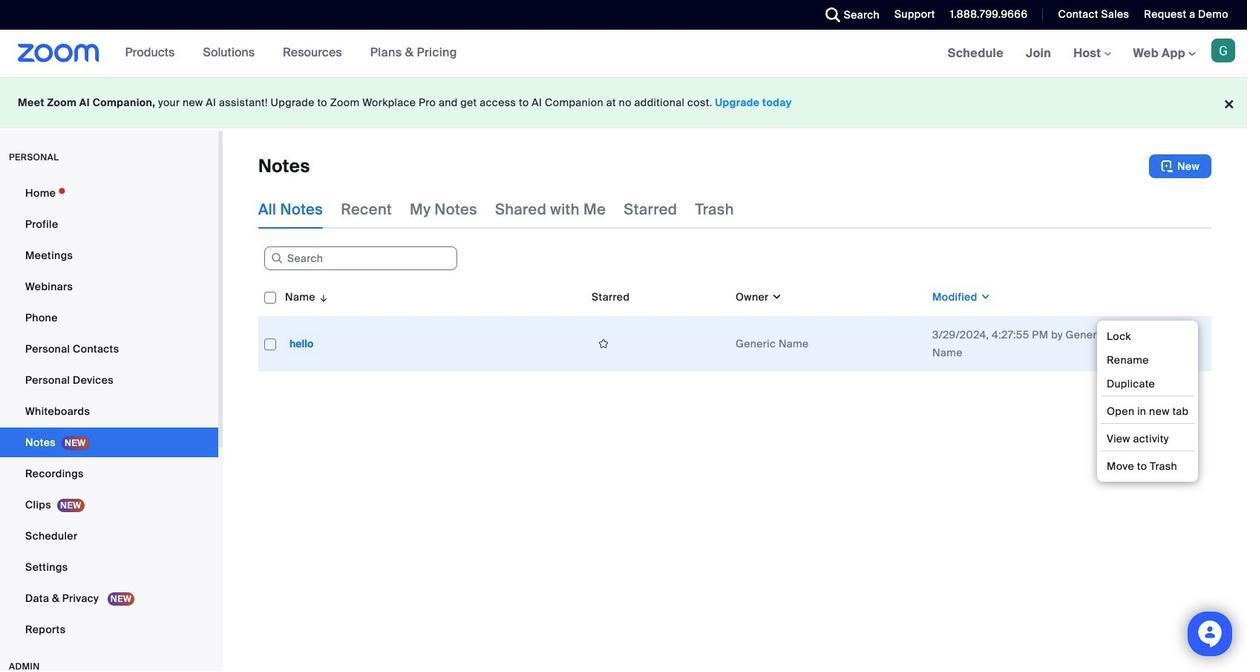 Task type: describe. For each thing, give the bounding box(es) containing it.
profile picture image
[[1212, 39, 1235, 62]]

arrow down image
[[315, 288, 329, 306]]

hello unstarred image
[[592, 337, 616, 350]]

zoom logo image
[[18, 44, 99, 62]]

tabs of all notes page tab list
[[258, 190, 734, 229]]

meetings navigation
[[937, 30, 1247, 78]]



Task type: vqa. For each thing, say whether or not it's contained in the screenshot.
product information navigation
yes



Task type: locate. For each thing, give the bounding box(es) containing it.
banner
[[0, 30, 1247, 78]]

product information navigation
[[114, 30, 468, 77]]

Search text field
[[264, 247, 457, 270]]

more options for hello image
[[1175, 337, 1198, 350]]

footer
[[0, 77, 1247, 128]]

personal menu menu
[[0, 178, 218, 646]]

application
[[258, 278, 1212, 371]]



